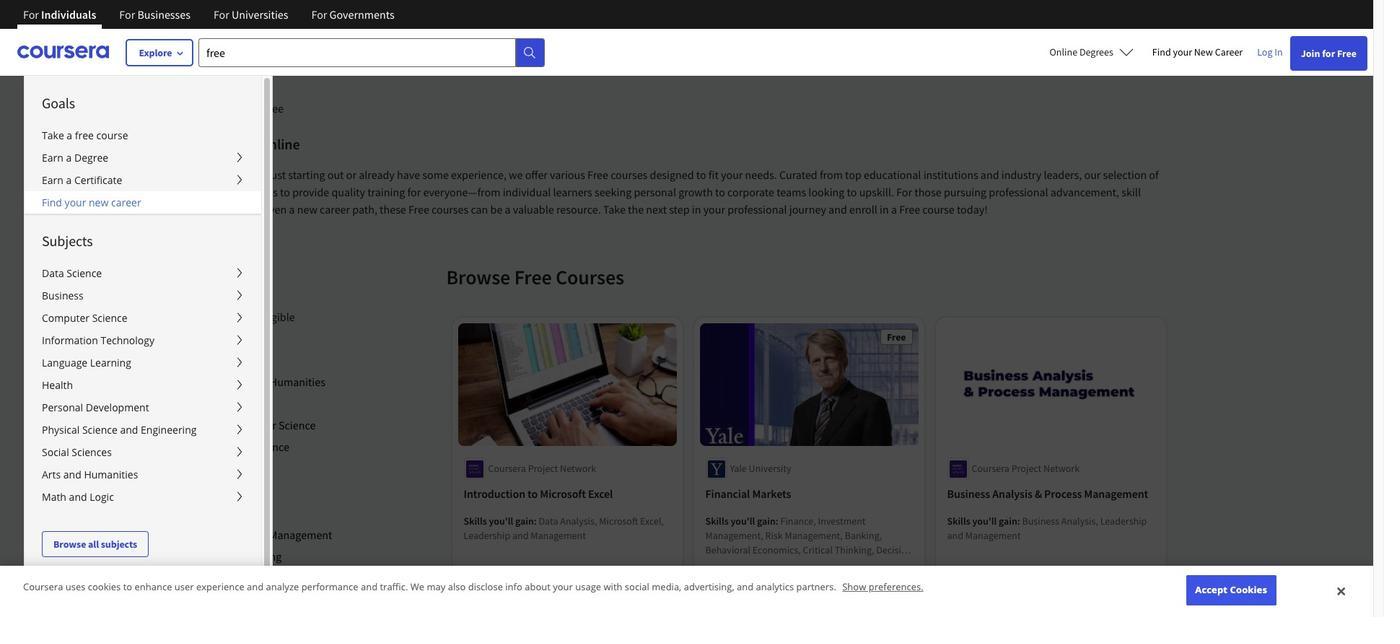 Task type: describe. For each thing, give the bounding box(es) containing it.
in
[[1275, 45, 1283, 58]]

a right be
[[505, 202, 511, 217]]

financial markets
[[706, 487, 791, 501]]

reviews) for markets
[[757, 573, 792, 586]]

sciences
[[72, 445, 112, 459]]

goals
[[42, 94, 75, 112]]

network for process
[[1044, 462, 1080, 475]]

management inside skills group
[[269, 528, 332, 542]]

courses
[[556, 264, 625, 290]]

browse for browse free courses
[[447, 264, 511, 290]]

intermediate
[[464, 590, 519, 603]]

learners
[[553, 185, 593, 199]]

explore
[[139, 46, 172, 59]]

data for data analysis, microsoft excel, leadership and management
[[539, 515, 558, 528]]

yale
[[730, 462, 747, 475]]

you'll for financial
[[731, 515, 755, 528]]

join for free link
[[1291, 36, 1368, 71]]

performance
[[302, 581, 359, 594]]

with
[[604, 581, 623, 594]]

degree
[[74, 151, 108, 165]]

microsoft for analysis,
[[599, 515, 638, 528]]

universities
[[232, 7, 288, 22]]

selection
[[1104, 167, 1147, 182]]

already
[[359, 167, 395, 182]]

your down the growth
[[704, 202, 726, 217]]

for for governments
[[312, 7, 327, 22]]

the
[[628, 202, 644, 217]]

business analysis & process management
[[948, 487, 1149, 501]]

physical science and engineering
[[42, 423, 197, 437]]

eligible
[[259, 310, 295, 324]]

of
[[1150, 167, 1159, 182]]

skills you'll gain : for financial
[[706, 515, 781, 528]]

whether you're just starting out or already have some experience, we offer various free courses designed to fit your needs. curated from top educational institutions and industry leaders, our selection of free courses aims to provide quality training for everyone—from individual learners seeking personal growth to corporate teams looking to upskill. for those pursuing professional advancement, skill acquisition, or even a new career path, these free courses can be a valuable resource. take the next step in your professional journey and enroll in a free course today!
[[192, 167, 1159, 217]]

earn for earn a degree
[[42, 151, 63, 165]]

we
[[509, 167, 523, 182]]

science for physical science and engineering
[[82, 423, 118, 437]]

skills you'll gain : for introduction
[[464, 515, 539, 528]]

advancement,
[[1051, 185, 1120, 199]]

coursera project network for analysis
[[972, 462, 1080, 475]]

learning
[[90, 356, 131, 370]]

and inside popup button
[[63, 468, 81, 482]]

project for to
[[528, 462, 558, 475]]

career
[[1216, 45, 1243, 58]]

coursera image
[[17, 41, 109, 64]]

course inside whether you're just starting out or already have some experience, we offer various free courses designed to fit your needs. curated from top educational institutions and industry leaders, our selection of free courses aims to provide quality training for everyone—from individual learners seeking personal growth to corporate teams looking to upskill. for those pursuing professional advancement, skill acquisition, or even a new career path, these free courses can be a valuable resource. take the next step in your professional journey and enroll in a free course today!
[[923, 202, 955, 217]]

certificate
[[74, 173, 122, 187]]

user
[[175, 581, 194, 594]]

1 horizontal spatial courses
[[432, 202, 469, 217]]

information technology button
[[25, 329, 261, 352]]

microsoft for to
[[540, 487, 586, 501]]

credit
[[228, 310, 257, 324]]

your right the fit on the top right
[[721, 167, 743, 182]]

analysis, for process
[[1062, 515, 1099, 528]]

humanities for arts and humanities business computer science data science
[[270, 375, 326, 389]]

information technology
[[42, 334, 155, 347]]

can
[[471, 202, 488, 217]]

analysis, for excel
[[560, 515, 597, 528]]

skills group
[[202, 502, 438, 609]]

management inside finance, investment management, risk management, banking, behavioral economics, critical thinking, decision making, financial analysis, innovation, regulations and compliance, leadership and management
[[706, 587, 761, 600]]

valuable
[[513, 202, 554, 217]]

account management
[[228, 528, 332, 542]]

What do you want to learn? text field
[[199, 38, 516, 67]]

accounts
[[228, 593, 272, 607]]

institutions
[[924, 167, 979, 182]]

gain for analysis
[[999, 515, 1018, 528]]

1 vertical spatial courses
[[216, 185, 252, 199]]

health button
[[25, 374, 261, 396]]

partners.
[[797, 581, 837, 594]]

less
[[594, 590, 612, 603]]

project left less at the left bottom of the page
[[558, 590, 588, 603]]

fit
[[709, 167, 719, 182]]

governments
[[330, 7, 395, 22]]

accept cookies button
[[1187, 576, 1277, 606]]

engineering
[[141, 423, 197, 437]]

industry
[[1002, 167, 1042, 182]]

financial inside financial markets link
[[706, 487, 750, 501]]

intermediate · guided project · less than 2 hours
[[464, 590, 670, 603]]

you'll for business
[[973, 515, 997, 528]]

may
[[427, 581, 446, 594]]

and inside skills group
[[314, 593, 333, 607]]

arts and humanities
[[42, 468, 138, 482]]

whether
[[192, 167, 233, 182]]

personal
[[634, 185, 676, 199]]

development
[[86, 401, 149, 414]]

banner navigation
[[12, 0, 406, 40]]

take a free course link
[[25, 124, 261, 147]]

2
[[638, 590, 643, 603]]

2 in from the left
[[880, 202, 889, 217]]

free inside join for free 'link'
[[1338, 47, 1357, 60]]

language learning
[[42, 356, 131, 370]]

your right about at the bottom left of the page
[[553, 581, 573, 594]]

learn
[[192, 135, 227, 153]]

excel,
[[640, 515, 664, 528]]

info
[[506, 581, 523, 594]]

group containing goals
[[24, 75, 950, 617]]

-
[[793, 590, 797, 603]]

some
[[423, 167, 449, 182]]

science for data science
[[67, 266, 102, 280]]

management inside business analysis, leadership and management
[[966, 530, 1021, 543]]

excel
[[588, 487, 613, 501]]

1 management, from the left
[[706, 530, 764, 543]]

4.8
[[720, 573, 734, 586]]

join
[[1301, 47, 1321, 60]]

skills for business analysis & process management
[[948, 515, 971, 528]]

science for computer science
[[92, 311, 127, 325]]

business analysis, leadership and management
[[948, 515, 1147, 543]]

1 vertical spatial online
[[259, 135, 300, 153]]

4.6
[[478, 573, 492, 586]]

and inside dropdown button
[[69, 490, 87, 504]]

log in link
[[1251, 43, 1291, 61]]

find for find your new career
[[42, 196, 62, 209]]

making,
[[706, 558, 739, 571]]

for for universities
[[214, 7, 229, 22]]

subject
[[202, 351, 239, 365]]

computer science button
[[25, 307, 261, 329]]

&
[[1035, 487, 1043, 501]]

personal development
[[42, 401, 149, 414]]

a left the free
[[67, 129, 72, 142]]

various
[[550, 167, 585, 182]]

also
[[448, 581, 466, 594]]

curated
[[780, 167, 818, 182]]

2 · from the left
[[590, 590, 592, 603]]

accounting for accounting
[[228, 549, 282, 564]]

for inside whether you're just starting out or already have some experience, we offer various free courses designed to fit your needs. curated from top educational institutions and industry leaders, our selection of free courses aims to provide quality training for everyone—from individual learners seeking personal growth to corporate teams looking to upskill. for those pursuing professional advancement, skill acquisition, or even a new career path, these free courses can be a valuable resource. take the next step in your professional journey and enroll in a free course today!
[[897, 185, 913, 199]]

for inside 'link'
[[1323, 47, 1336, 60]]

introduction
[[464, 487, 526, 501]]

to right cookies
[[123, 581, 132, 594]]

gain for markets
[[757, 515, 776, 528]]

explore button
[[126, 40, 193, 66]]

show preferences. link
[[843, 581, 924, 594]]

to down top
[[847, 185, 857, 199]]

path,
[[353, 202, 378, 217]]

economics,
[[753, 544, 801, 557]]

social
[[42, 445, 69, 459]]

analytics
[[756, 581, 794, 594]]

health
[[42, 378, 73, 392]]

: for to
[[534, 515, 537, 528]]

1 in from the left
[[692, 202, 701, 217]]

project for analysis
[[1012, 462, 1042, 475]]

business for business analysis, leadership and management
[[1023, 515, 1060, 528]]

personal development button
[[25, 396, 261, 419]]

months
[[806, 590, 837, 603]]

1 vertical spatial show
[[843, 581, 867, 594]]

coursera for business
[[972, 462, 1010, 475]]

usage
[[576, 581, 601, 594]]

university
[[749, 462, 792, 475]]

new inside whether you're just starting out or already have some experience, we offer various free courses designed to fit your needs. curated from top educational institutions and industry leaders, our selection of free courses aims to provide quality training for everyone—from individual learners seeking personal growth to corporate teams looking to upskill. for those pursuing professional advancement, skill acquisition, or even a new career path, these free courses can be a valuable resource. take the next step in your professional journey and enroll in a free course today!
[[297, 202, 318, 217]]

coursera project network for to
[[488, 462, 596, 475]]

data inside arts and humanities business computer science data science
[[228, 440, 250, 454]]

and inside business analysis, leadership and management
[[948, 530, 964, 543]]

0 horizontal spatial coursera
[[23, 581, 63, 594]]



Task type: vqa. For each thing, say whether or not it's contained in the screenshot.
Address: at the bottom of the page
no



Task type: locate. For each thing, give the bounding box(es) containing it.
coursera project network up introduction to microsoft excel
[[488, 462, 596, 475]]

new down provide
[[297, 202, 318, 217]]

arts for arts and humanities business computer science data science
[[228, 375, 247, 389]]

language learning button
[[25, 352, 261, 374]]

microsoft down the excel
[[599, 515, 638, 528]]

1 horizontal spatial new
[[297, 202, 318, 217]]

3 skills from the left
[[948, 515, 971, 528]]

about
[[525, 581, 551, 594]]

take a free course
[[42, 129, 128, 142]]

for
[[23, 7, 39, 22], [119, 7, 135, 22], [214, 7, 229, 22], [312, 7, 327, 22], [897, 185, 913, 199]]

management down analysis
[[966, 530, 1021, 543]]

1 skills you'll gain : from the left
[[464, 515, 539, 528]]

1 : from the left
[[534, 515, 537, 528]]

social
[[625, 581, 650, 594]]

technology
[[101, 334, 155, 347]]

you'll
[[489, 515, 514, 528], [731, 515, 755, 528], [973, 515, 997, 528]]

offer
[[525, 167, 548, 182]]

courses up acquisition,
[[216, 185, 252, 199]]

skills for introduction to microsoft excel
[[464, 515, 487, 528]]

in
[[692, 202, 701, 217], [880, 202, 889, 217]]

1 horizontal spatial leadership
[[831, 573, 877, 586]]

business down the subject
[[228, 396, 270, 411]]

1 vertical spatial humanities
[[84, 468, 138, 482]]

3 skills you'll gain : from the left
[[948, 515, 1023, 528]]

courses up "seeking"
[[611, 167, 648, 182]]

3
[[799, 590, 804, 603]]

markets
[[753, 487, 791, 501]]

2 : from the left
[[776, 515, 779, 528]]

new inside explore menu element
[[89, 196, 109, 209]]

1 horizontal spatial career
[[320, 202, 350, 217]]

2 horizontal spatial courses
[[611, 167, 648, 182]]

: for markets
[[776, 515, 779, 528]]

gain down introduction to microsoft excel
[[516, 515, 534, 528]]

None search field
[[199, 38, 545, 67]]

math and logic
[[42, 490, 114, 504]]

0 vertical spatial courses
[[611, 167, 648, 182]]

take left the free
[[42, 129, 64, 142]]

take
[[42, 129, 64, 142], [603, 202, 626, 217]]

reviews) for to
[[517, 573, 553, 586]]

data for data science
[[42, 266, 64, 280]]

business analysis & process management link
[[948, 485, 1155, 503]]

find inside explore menu element
[[42, 196, 62, 209]]

or left the even
[[251, 202, 261, 217]]

you'll for introduction
[[489, 515, 514, 528]]

browse inside button
[[53, 538, 86, 551]]

step
[[669, 202, 690, 217]]

explore menu element
[[25, 76, 261, 557]]

1 vertical spatial financial
[[741, 558, 779, 571]]

1 horizontal spatial humanities
[[270, 375, 326, 389]]

a left degree
[[66, 151, 72, 165]]

network up introduction to microsoft excel link
[[560, 462, 596, 475]]

0 vertical spatial humanities
[[270, 375, 326, 389]]

· down 4.6 (3.7k reviews)
[[521, 590, 523, 603]]

experience
[[196, 581, 245, 594]]

coursera
[[488, 462, 526, 475], [972, 462, 1010, 475], [23, 581, 63, 594]]

for down educational
[[897, 185, 913, 199]]

browse for browse all subjects
[[53, 538, 86, 551]]

show more
[[202, 464, 257, 478]]

· left 1
[[782, 590, 784, 603]]

2 earn from the top
[[42, 173, 63, 187]]

finance,
[[781, 515, 816, 528]]

1 horizontal spatial you'll
[[731, 515, 755, 528]]

new down certificate
[[89, 196, 109, 209]]

0 horizontal spatial career
[[111, 196, 141, 209]]

1 horizontal spatial for
[[1323, 47, 1336, 60]]

browse all subjects button
[[42, 531, 149, 557]]

in right step
[[692, 202, 701, 217]]

take inside whether you're just starting out or already have some experience, we offer various free courses designed to fit your needs. curated from top educational institutions and industry leaders, our selection of free courses aims to provide quality training for everyone—from individual learners seeking personal growth to corporate teams looking to upskill. for those pursuing professional advancement, skill acquisition, or even a new career path, these free courses can be a valuable resource. take the next step in your professional journey and enroll in a free course today!
[[603, 202, 626, 217]]

1 vertical spatial accounting
[[228, 571, 282, 586]]

0 vertical spatial show
[[202, 464, 229, 478]]

course
[[750, 590, 780, 603]]

show inside button
[[202, 464, 229, 478]]

0 horizontal spatial analysis,
[[560, 515, 597, 528]]

and inside arts and humanities business computer science data science
[[249, 375, 268, 389]]

skills for financial markets
[[706, 515, 729, 528]]

group
[[24, 75, 950, 617]]

accounting down account
[[228, 549, 282, 564]]

accounting for accounting software
[[228, 571, 282, 586]]

coursera for introduction
[[488, 462, 526, 475]]

2 you'll from the left
[[731, 515, 755, 528]]

a right the even
[[289, 202, 295, 217]]

0 horizontal spatial browse
[[53, 538, 86, 551]]

1 horizontal spatial management,
[[785, 530, 843, 543]]

and inside data analysis, microsoft excel, leadership and management
[[513, 530, 529, 543]]

have
[[397, 167, 420, 182]]

degrees
[[1080, 45, 1114, 58]]

gain up risk
[[757, 515, 776, 528]]

project up introduction to microsoft excel
[[528, 462, 558, 475]]

4 · from the left
[[782, 590, 784, 603]]

· down (26k
[[746, 590, 748, 603]]

accounting up accounts
[[228, 571, 282, 586]]

gain for to
[[516, 515, 534, 528]]

to left the fit on the top right
[[697, 167, 707, 182]]

0 vertical spatial or
[[346, 167, 357, 182]]

data down introduction to microsoft excel
[[539, 515, 558, 528]]

2 accounting from the top
[[228, 571, 282, 586]]

management, up behavioral
[[706, 530, 764, 543]]

2 gain from the left
[[757, 515, 776, 528]]

management down regulations
[[706, 587, 761, 600]]

for inside whether you're just starting out or already have some experience, we offer various free courses designed to fit your needs. curated from top educational institutions and industry leaders, our selection of free courses aims to provide quality training for everyone—from individual learners seeking personal growth to corporate teams looking to upskill. for those pursuing professional advancement, skill acquisition, or even a new career path, these free courses can be a valuable resource. take the next step in your professional journey and enroll in a free course today!
[[408, 185, 421, 199]]

find your new career
[[1153, 45, 1243, 58]]

those
[[915, 185, 942, 199]]

2 horizontal spatial analysis,
[[1062, 515, 1099, 528]]

humanities for arts and humanities
[[84, 468, 138, 482]]

professional down corporate
[[728, 202, 787, 217]]

0 horizontal spatial reviews)
[[517, 573, 553, 586]]

2 reviews) from the left
[[757, 573, 792, 586]]

earn a certificate
[[42, 173, 122, 187]]

2 management, from the left
[[785, 530, 843, 543]]

3 : from the left
[[1018, 515, 1021, 528]]

physical
[[42, 423, 80, 437]]

analysis, inside finance, investment management, risk management, banking, behavioral economics, critical thinking, decision making, financial analysis, innovation, regulations and compliance, leadership and management
[[781, 558, 818, 571]]

(3.7k
[[495, 573, 515, 586]]

financial inside finance, investment management, risk management, banking, behavioral economics, critical thinking, decision making, financial analysis, innovation, regulations and compliance, leadership and management
[[741, 558, 779, 571]]

find for find your new career
[[1153, 45, 1171, 58]]

management
[[1085, 487, 1149, 501], [269, 528, 332, 542], [531, 530, 586, 543], [966, 530, 1021, 543], [706, 587, 761, 600]]

gain down analysis
[[999, 515, 1018, 528]]

2 horizontal spatial :
[[1018, 515, 1021, 528]]

0 horizontal spatial data
[[42, 266, 64, 280]]

1 network from the left
[[560, 462, 596, 475]]

menu item
[[271, 75, 950, 617]]

your down earn a certificate on the left top
[[65, 196, 86, 209]]

investment
[[818, 515, 866, 528]]

hours
[[645, 590, 670, 603]]

analysis, inside business analysis, leadership and management
[[1062, 515, 1099, 528]]

behavioral
[[706, 544, 751, 557]]

career inside whether you're just starting out or already have some experience, we offer various free courses designed to fit your needs. curated from top educational institutions and industry leaders, our selection of free courses aims to provide quality training for everyone—from individual learners seeking personal growth to corporate teams looking to upskill. for those pursuing professional advancement, skill acquisition, or even a new career path, these free courses can be a valuable resource. take the next step in your professional journey and enroll in a free course today!
[[320, 202, 350, 217]]

1 horizontal spatial course
[[923, 202, 955, 217]]

0 vertical spatial data
[[42, 266, 64, 280]]

your left new at the right top of page
[[1174, 45, 1193, 58]]

1 vertical spatial course
[[923, 202, 955, 217]]

online left degrees on the right top of the page
[[1050, 45, 1078, 58]]

1 horizontal spatial online
[[1050, 45, 1078, 58]]

accept cookies
[[1196, 584, 1268, 597]]

computer inside dropdown button
[[42, 311, 90, 325]]

coursera up analysis
[[972, 462, 1010, 475]]

0 horizontal spatial computer
[[42, 311, 90, 325]]

1 vertical spatial earn
[[42, 173, 63, 187]]

computer inside arts and humanities business computer science data science
[[228, 418, 276, 432]]

introduction to microsoft excel link
[[464, 485, 671, 503]]

network for excel
[[560, 462, 596, 475]]

1 vertical spatial computer
[[228, 418, 276, 432]]

1 horizontal spatial find
[[1153, 45, 1171, 58]]

earn up earn a certificate on the left top
[[42, 151, 63, 165]]

network
[[560, 462, 596, 475], [1044, 462, 1080, 475]]

0 horizontal spatial show
[[202, 464, 229, 478]]

business inside business analysis, leadership and management
[[1023, 515, 1060, 528]]

arts down the subject
[[228, 375, 247, 389]]

leadership inside business analysis, leadership and management
[[1101, 515, 1147, 528]]

earn inside earn a certificate popup button
[[42, 173, 63, 187]]

and inside dropdown button
[[120, 423, 138, 437]]

find your new career
[[42, 196, 141, 209]]

reviews) up guided
[[517, 573, 553, 586]]

for left governments
[[312, 7, 327, 22]]

0 vertical spatial arts
[[228, 375, 247, 389]]

a down earn a degree
[[66, 173, 72, 187]]

business for business
[[42, 289, 84, 303]]

individuals
[[41, 7, 96, 22]]

to down the fit on the top right
[[715, 185, 726, 199]]

process
[[1045, 487, 1082, 501]]

1 horizontal spatial professional
[[989, 185, 1049, 199]]

0 horizontal spatial in
[[692, 202, 701, 217]]

a inside popup button
[[66, 151, 72, 165]]

1 vertical spatial arts
[[42, 468, 61, 482]]

for for individuals
[[23, 7, 39, 22]]

for left individuals at the top left
[[23, 7, 39, 22]]

your inside explore menu element
[[65, 196, 86, 209]]

0 horizontal spatial courses
[[216, 185, 252, 199]]

earn for earn a certificate
[[42, 173, 63, 187]]

subject group
[[202, 349, 438, 456]]

: up risk
[[776, 515, 779, 528]]

data inside popup button
[[42, 266, 64, 280]]

advertising,
[[684, 581, 735, 594]]

1 horizontal spatial or
[[346, 167, 357, 182]]

cookies
[[1231, 584, 1268, 597]]

1 horizontal spatial coursera
[[488, 462, 526, 475]]

you'll down 'introduction'
[[489, 515, 514, 528]]

1 horizontal spatial network
[[1044, 462, 1080, 475]]

microsoft inside data analysis, microsoft excel, leadership and management
[[599, 515, 638, 528]]

course inside explore menu element
[[96, 129, 128, 142]]

math
[[42, 490, 66, 504]]

network up process
[[1044, 462, 1080, 475]]

4.8 (26k reviews)
[[720, 573, 792, 586]]

a down the upskill.
[[892, 202, 897, 217]]

0 vertical spatial leadership
[[1101, 515, 1147, 528]]

1 horizontal spatial take
[[603, 202, 626, 217]]

your
[[1174, 45, 1193, 58], [721, 167, 743, 182], [65, 196, 86, 209], [704, 202, 726, 217], [553, 581, 573, 594]]

2 horizontal spatial coursera
[[972, 462, 1010, 475]]

journey
[[790, 202, 827, 217]]

online up just
[[259, 135, 300, 153]]

courses down everyone—from at left top
[[432, 202, 469, 217]]

0 vertical spatial financial
[[706, 487, 750, 501]]

a inside popup button
[[66, 173, 72, 187]]

career
[[111, 196, 141, 209], [320, 202, 350, 217]]

2 skills you'll gain : from the left
[[706, 515, 781, 528]]

2 horizontal spatial gain
[[999, 515, 1018, 528]]

arts inside arts and humanities business computer science data science
[[228, 375, 247, 389]]

2 vertical spatial courses
[[432, 202, 469, 217]]

analysis, down introduction to microsoft excel link
[[560, 515, 597, 528]]

0 vertical spatial course
[[96, 129, 128, 142]]

1 horizontal spatial browse
[[447, 264, 511, 290]]

1 horizontal spatial gain
[[757, 515, 776, 528]]

data inside data analysis, microsoft excel, leadership and management
[[539, 515, 558, 528]]

0 vertical spatial browse
[[447, 264, 511, 290]]

or right out
[[346, 167, 357, 182]]

0 horizontal spatial new
[[89, 196, 109, 209]]

leadership inside data analysis, microsoft excel, leadership and management
[[464, 530, 511, 543]]

professional
[[989, 185, 1049, 199], [728, 202, 787, 217]]

0 vertical spatial professional
[[989, 185, 1049, 199]]

0 horizontal spatial microsoft
[[540, 487, 586, 501]]

social sciences
[[42, 445, 112, 459]]

: down introduction to microsoft excel
[[534, 515, 537, 528]]

1 vertical spatial professional
[[728, 202, 787, 217]]

0 horizontal spatial arts
[[42, 468, 61, 482]]

2 horizontal spatial leadership
[[1101, 515, 1147, 528]]

starting
[[288, 167, 325, 182]]

0 horizontal spatial or
[[251, 202, 261, 217]]

earn down earn a degree
[[42, 173, 63, 187]]

leadership
[[1101, 515, 1147, 528], [464, 530, 511, 543], [831, 573, 877, 586]]

for businesses
[[119, 7, 191, 22]]

business inside business analysis & process management link
[[948, 487, 991, 501]]

skills you'll gain : down analysis
[[948, 515, 1023, 528]]

data
[[42, 266, 64, 280], [228, 440, 250, 454], [539, 515, 558, 528]]

1 vertical spatial find
[[42, 196, 62, 209]]

you'll down analysis
[[973, 515, 997, 528]]

2 vertical spatial data
[[539, 515, 558, 528]]

1 vertical spatial or
[[251, 202, 261, 217]]

0 horizontal spatial professional
[[728, 202, 787, 217]]

1 horizontal spatial microsoft
[[599, 515, 638, 528]]

1 vertical spatial leadership
[[464, 530, 511, 543]]

management down introduction to microsoft excel link
[[531, 530, 586, 543]]

career down earn a certificate popup button
[[111, 196, 141, 209]]

management up software in the bottom of the page
[[269, 528, 332, 542]]

0 horizontal spatial skills
[[464, 515, 487, 528]]

humanities down "eligible"
[[270, 375, 326, 389]]

1 horizontal spatial coursera project network
[[972, 462, 1080, 475]]

risk
[[766, 530, 783, 543]]

financial up 4.8 (26k reviews)
[[741, 558, 779, 571]]

in down the upskill.
[[880, 202, 889, 217]]

designed
[[650, 167, 694, 182]]

0 vertical spatial computer
[[42, 311, 90, 325]]

1 gain from the left
[[516, 515, 534, 528]]

to
[[697, 167, 707, 182], [280, 185, 290, 199], [715, 185, 726, 199], [847, 185, 857, 199], [528, 487, 538, 501], [123, 581, 132, 594]]

credit eligible
[[228, 310, 295, 324]]

logic
[[90, 490, 114, 504]]

professional down industry
[[989, 185, 1049, 199]]

enhance
[[135, 581, 172, 594]]

information
[[42, 334, 98, 347]]

coursera project network up &
[[972, 462, 1080, 475]]

2 network from the left
[[1044, 462, 1080, 475]]

1 skills from the left
[[464, 515, 487, 528]]

1 horizontal spatial computer
[[228, 418, 276, 432]]

computer up more
[[228, 418, 276, 432]]

3 you'll from the left
[[973, 515, 997, 528]]

coursera up 'introduction'
[[488, 462, 526, 475]]

arts up math
[[42, 468, 61, 482]]

0 horizontal spatial course
[[96, 129, 128, 142]]

subjects
[[42, 232, 93, 250]]

browse left all
[[53, 538, 86, 551]]

1 horizontal spatial skills
[[706, 515, 729, 528]]

1 horizontal spatial in
[[880, 202, 889, 217]]

online inside popup button
[[1050, 45, 1078, 58]]

2 skills from the left
[[706, 515, 729, 528]]

data up more
[[228, 440, 250, 454]]

or
[[346, 167, 357, 182], [251, 202, 261, 217]]

2 vertical spatial leadership
[[831, 573, 877, 586]]

business down data science on the top of the page
[[42, 289, 84, 303]]

1 horizontal spatial :
[[776, 515, 779, 528]]

1 vertical spatial take
[[603, 202, 626, 217]]

project up &
[[1012, 462, 1042, 475]]

for left businesses
[[119, 7, 135, 22]]

for for businesses
[[119, 7, 135, 22]]

leaders,
[[1044, 167, 1082, 182]]

browse down the can
[[447, 264, 511, 290]]

business inside business popup button
[[42, 289, 84, 303]]

0 vertical spatial online
[[1050, 45, 1078, 58]]

finance, investment management, risk management, banking, behavioral economics, critical thinking, decision making, financial analysis, innovation, regulations and compliance, leadership and management
[[706, 515, 913, 600]]

for individuals
[[23, 7, 96, 22]]

career down quality
[[320, 202, 350, 217]]

we
[[411, 581, 425, 594]]

1 you'll from the left
[[489, 515, 514, 528]]

humanities
[[270, 375, 326, 389], [84, 468, 138, 482]]

and
[[981, 167, 1000, 182], [829, 202, 847, 217], [249, 375, 268, 389], [120, 423, 138, 437], [63, 468, 81, 482], [69, 490, 87, 504], [513, 530, 529, 543], [948, 530, 964, 543], [758, 573, 774, 586], [879, 573, 896, 586], [247, 581, 264, 594], [361, 581, 378, 594], [737, 581, 754, 594], [314, 593, 333, 607]]

for right join
[[1323, 47, 1336, 60]]

arts for arts and humanities
[[42, 468, 61, 482]]

businesses
[[137, 7, 191, 22]]

beginner · course · 1 - 3 months
[[706, 590, 837, 603]]

leadership inside finance, investment management, risk management, banking, behavioral economics, critical thinking, decision making, financial analysis, innovation, regulations and compliance, leadership and management
[[831, 573, 877, 586]]

earn inside "earn a degree" popup button
[[42, 151, 63, 165]]

show left more
[[202, 464, 229, 478]]

1 accounting from the top
[[228, 549, 282, 564]]

1 · from the left
[[521, 590, 523, 603]]

seeking
[[595, 185, 632, 199]]

find down earn a certificate on the left top
[[42, 196, 62, 209]]

0 vertical spatial accounting
[[228, 549, 282, 564]]

microsoft up data analysis, microsoft excel, leadership and management
[[540, 487, 586, 501]]

business left analysis
[[948, 487, 991, 501]]

humanities up logic
[[84, 468, 138, 482]]

traffic.
[[380, 581, 408, 594]]

1
[[786, 590, 791, 603]]

analysis,
[[560, 515, 597, 528], [1062, 515, 1099, 528], [781, 558, 818, 571]]

career inside explore menu element
[[111, 196, 141, 209]]

1 vertical spatial data
[[228, 440, 250, 454]]

· left less at the left bottom of the page
[[590, 590, 592, 603]]

1 horizontal spatial arts
[[228, 375, 247, 389]]

2 horizontal spatial skills you'll gain :
[[948, 515, 1023, 528]]

0 horizontal spatial gain
[[516, 515, 534, 528]]

take inside "take a free course" link
[[42, 129, 64, 142]]

0 horizontal spatial find
[[42, 196, 62, 209]]

management, up the critical
[[785, 530, 843, 543]]

2 horizontal spatial you'll
[[973, 515, 997, 528]]

business for business analysis & process management
[[948, 487, 991, 501]]

analysis, inside data analysis, microsoft excel, leadership and management
[[560, 515, 597, 528]]

learn free online
[[192, 135, 300, 153]]

2 coursera project network from the left
[[972, 462, 1080, 475]]

financial down the yale
[[706, 487, 750, 501]]

0 vertical spatial microsoft
[[540, 487, 586, 501]]

business inside arts and humanities business computer science data science
[[228, 396, 270, 411]]

courses
[[611, 167, 648, 182], [216, 185, 252, 199], [432, 202, 469, 217]]

skills you'll gain : for business
[[948, 515, 1023, 528]]

humanities inside arts and humanities popup button
[[84, 468, 138, 482]]

course right the free
[[96, 129, 128, 142]]

project
[[528, 462, 558, 475], [1012, 462, 1042, 475], [558, 590, 588, 603]]

accounting
[[228, 549, 282, 564], [228, 571, 282, 586]]

1 vertical spatial browse
[[53, 538, 86, 551]]

: for analysis
[[1018, 515, 1021, 528]]

management inside business analysis & process management link
[[1085, 487, 1149, 501]]

show down innovation, at the right of the page
[[843, 581, 867, 594]]

data down subjects
[[42, 266, 64, 280]]

coursera left uses
[[23, 581, 63, 594]]

management inside data analysis, microsoft excel, leadership and management
[[531, 530, 586, 543]]

skills you'll gain : down financial markets
[[706, 515, 781, 528]]

humanities inside arts and humanities business computer science data science
[[270, 375, 326, 389]]

2 horizontal spatial skills
[[948, 515, 971, 528]]

math and logic button
[[25, 486, 261, 508]]

arts inside popup button
[[42, 468, 61, 482]]

find left new at the right top of page
[[1153, 45, 1171, 58]]

1 horizontal spatial data
[[228, 440, 250, 454]]

computer up information
[[42, 311, 90, 325]]

1 horizontal spatial reviews)
[[757, 573, 792, 586]]

upskill.
[[860, 185, 894, 199]]

thinking,
[[835, 544, 875, 557]]

disclose
[[468, 581, 503, 594]]

1 horizontal spatial skills you'll gain :
[[706, 515, 781, 528]]

0 horizontal spatial take
[[42, 129, 64, 142]]

1 horizontal spatial analysis,
[[781, 558, 818, 571]]

out
[[328, 167, 344, 182]]

0 vertical spatial for
[[1323, 47, 1336, 60]]

1 coursera project network from the left
[[488, 462, 596, 475]]

0 horizontal spatial leadership
[[464, 530, 511, 543]]

1 earn from the top
[[42, 151, 63, 165]]

0 horizontal spatial coursera project network
[[488, 462, 596, 475]]

skills you'll gain : down 'introduction'
[[464, 515, 539, 528]]

0 horizontal spatial online
[[259, 135, 300, 153]]

3 · from the left
[[746, 590, 748, 603]]

1 reviews) from the left
[[517, 573, 553, 586]]

you'll down financial markets
[[731, 515, 755, 528]]

science inside popup button
[[67, 266, 102, 280]]

0 horizontal spatial :
[[534, 515, 537, 528]]

: down analysis
[[1018, 515, 1021, 528]]

0 horizontal spatial management,
[[706, 530, 764, 543]]

to right aims
[[280, 185, 290, 199]]

0 vertical spatial take
[[42, 129, 64, 142]]

course down "those"
[[923, 202, 955, 217]]

analysis, up compliance,
[[781, 558, 818, 571]]

financial
[[706, 487, 750, 501], [741, 558, 779, 571]]

to right 'introduction'
[[528, 487, 538, 501]]

1 vertical spatial for
[[408, 185, 421, 199]]

3 gain from the left
[[999, 515, 1018, 528]]

media,
[[652, 581, 682, 594]]

looking
[[809, 185, 845, 199]]

even
[[264, 202, 287, 217]]



